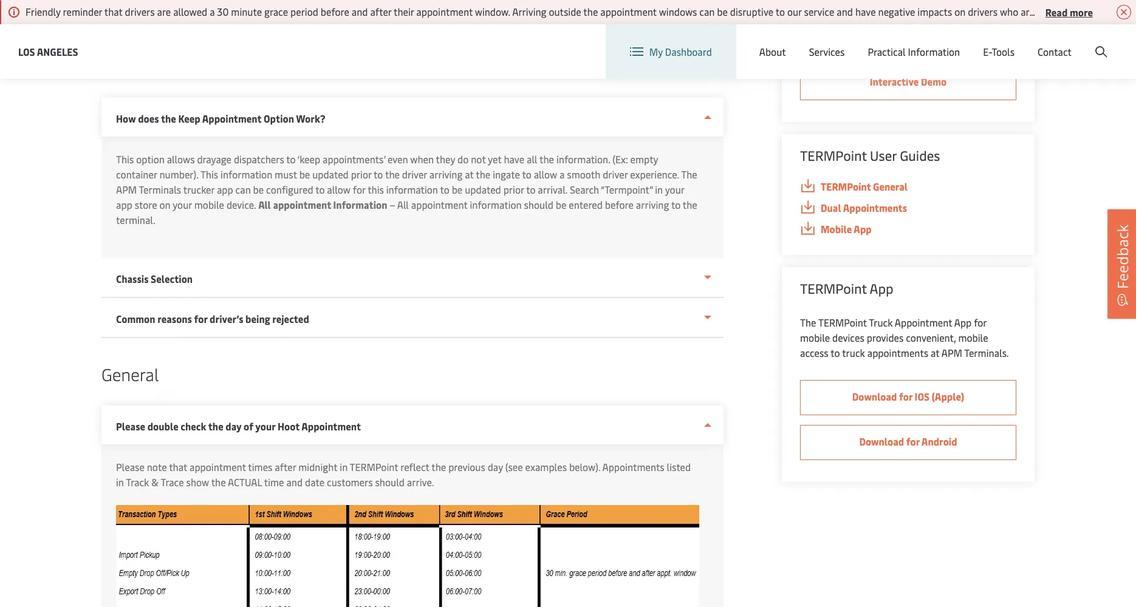 Task type: describe. For each thing, give the bounding box(es) containing it.
2 horizontal spatial that
[[1118, 5, 1136, 18]]

for left "ios"
[[899, 390, 912, 403]]

e-tools
[[983, 45, 1015, 58]]

arrival.
[[538, 183, 567, 196]]

0 horizontal spatial information
[[333, 198, 387, 211]]

0 vertical spatial updated
[[312, 168, 349, 181]]

trucker
[[183, 183, 214, 196]]

do
[[457, 152, 469, 166]]

1 horizontal spatial and
[[352, 5, 368, 18]]

2 vertical spatial appointment
[[301, 420, 361, 433]]

0 vertical spatial information
[[221, 168, 272, 181]]

download for android
[[859, 435, 957, 448]]

read more
[[1045, 5, 1093, 19]]

to up this
[[374, 168, 383, 181]]

rejected
[[272, 312, 309, 326]]

1 drivers from the left
[[125, 5, 155, 18]]

reminder
[[63, 5, 102, 18]]

all inside – all appointment information should be entered before arriving to the terminal.
[[397, 198, 409, 211]]

for inside this option allows drayage dispatchers to 'keep appointments' even when they do not yet have all the information. (ex: empty container number). this information must be updated prior to the driver arriving at the ingate to allow a smooth driver experience. the apm terminals trucker app can be configured to allow for this information to be updated prior to arrival. search "termpoint" in your app store on your mobile device.
[[353, 183, 365, 196]]

ios
[[915, 390, 929, 403]]

mobile inside this option allows drayage dispatchers to 'keep appointments' even when they do not yet have all the information. (ex: empty container number). this information must be updated prior to the driver arriving at the ingate to allow a smooth driver experience. the apm terminals trucker app can be configured to allow for this information to be updated prior to arrival. search "termpoint" in your app store on your mobile device.
[[194, 198, 224, 211]]

global menu
[[902, 36, 957, 49]]

read more button
[[1045, 4, 1093, 19]]

common reasons for driver's being rejected button
[[101, 298, 724, 338]]

appointment inside please note that appointment times after midnight in termpoint reflect the previous day (see examples below). appointments listed in track & trace show the actual time and date customers should arrive.
[[190, 460, 246, 474]]

practical information button
[[868, 24, 960, 79]]

to left arrival. at top
[[526, 183, 535, 196]]

close alert image
[[1117, 5, 1131, 19]]

for left android
[[906, 435, 920, 448]]

please for please note that appointment times after midnight in termpoint reflect the previous day (see examples below). appointments listed in track & trace show the actual time and date customers should arrive.
[[116, 460, 144, 474]]

chassis selection
[[116, 272, 193, 286]]

service
[[804, 5, 834, 18]]

store
[[135, 198, 157, 211]]

how does the keep appointment option work?
[[116, 112, 325, 125]]

have inside this option allows drayage dispatchers to 'keep appointments' even when they do not yet have all the information. (ex: empty container number). this information must be updated prior to the driver arriving at the ingate to allow a smooth driver experience. the apm terminals trucker app can be configured to allow for this information to be updated prior to arrival. search "termpoint" in your app store on your mobile device.
[[504, 152, 524, 166]]

when
[[410, 152, 434, 166]]

yet
[[488, 152, 502, 166]]

entered
[[569, 198, 603, 211]]

devices
[[832, 331, 864, 344]]

0 vertical spatial appointment
[[202, 112, 261, 125]]

2 horizontal spatial on
[[1048, 5, 1059, 18]]

on inside this option allows drayage dispatchers to 'keep appointments' even when they do not yet have all the information. (ex: empty container number). this information must be updated prior to the driver arriving at the ingate to allow a smooth driver experience. the apm terminals trucker app can be configured to allow for this information to be updated prior to arrival. search "termpoint" in your app store on your mobile device.
[[159, 198, 170, 211]]

search
[[570, 183, 599, 196]]

to down all
[[522, 168, 531, 181]]

to up all appointment information
[[315, 183, 325, 196]]

selection
[[151, 272, 193, 286]]

appointments
[[867, 346, 928, 360]]

dual appointments
[[821, 201, 907, 214]]

global
[[902, 36, 930, 49]]

convenient,
[[906, 331, 956, 344]]

grace
[[264, 5, 288, 18]]

termpoint for termpoint user guides
[[800, 146, 867, 165]]

to left our
[[776, 5, 785, 18]]

time.
[[1061, 5, 1083, 18]]

the inside – all appointment information should be entered before arriving to the terminal.
[[683, 198, 697, 211]]

termpoint general link
[[800, 179, 1016, 194]]

please double check the day of your hoot appointment button
[[101, 406, 724, 445]]

1 horizontal spatial allow
[[534, 168, 557, 181]]

about
[[759, 45, 786, 58]]

please double check the day of your hoot appointment element
[[101, 445, 724, 607]]

being
[[245, 312, 270, 326]]

reflect
[[401, 460, 429, 474]]

option
[[264, 112, 294, 125]]

my dashboard button
[[630, 24, 712, 79]]

drivers
[[1085, 5, 1116, 18]]

track
[[126, 476, 149, 489]]

1 vertical spatial prior
[[503, 183, 524, 196]]

global menu button
[[875, 24, 969, 60]]

to inside – all appointment information should be entered before arriving to the terminal.
[[671, 198, 681, 211]]

2 driver from the left
[[603, 168, 628, 181]]

my dashboard
[[649, 45, 712, 58]]

practical
[[868, 45, 906, 58]]

0 horizontal spatial app
[[116, 198, 132, 211]]

contact button
[[1038, 24, 1072, 79]]

common reasons for driver's being rejected
[[116, 312, 309, 326]]

outside
[[549, 5, 581, 18]]

impacts
[[918, 5, 952, 18]]

double
[[147, 420, 178, 433]]

/
[[1040, 36, 1045, 49]]

1 vertical spatial in
[[340, 460, 348, 474]]

at inside the termpoint truck appointment app for mobile devices provides convenient, mobile access to truck appointments at apm terminals.
[[931, 346, 939, 360]]

access
[[800, 346, 828, 360]]

termpoint for termpoint general
[[821, 180, 871, 193]]

apm inside the termpoint truck appointment app for mobile devices provides convenient, mobile access to truck appointments at apm terminals.
[[942, 346, 962, 360]]

2 horizontal spatial and
[[837, 5, 853, 18]]

all appointment information
[[258, 198, 387, 211]]

–
[[390, 198, 395, 211]]

of
[[244, 420, 253, 433]]

does
[[138, 112, 159, 125]]

location
[[825, 35, 863, 49]]

for inside the termpoint truck appointment app for mobile devices provides convenient, mobile access to truck appointments at apm terminals.
[[974, 316, 987, 329]]

arriving
[[512, 5, 546, 18]]

termpoint user guides
[[800, 146, 940, 165]]

termpoint for termpoint app
[[800, 279, 867, 298]]

login / create account link
[[992, 24, 1113, 60]]

arriving inside – all appointment information should be entered before arriving to the terminal.
[[636, 198, 669, 211]]

1 all from the left
[[258, 198, 271, 211]]

option
[[136, 152, 164, 166]]

1 horizontal spatial on
[[954, 5, 965, 18]]

actual
[[228, 476, 262, 489]]

who
[[1000, 5, 1018, 18]]

0 vertical spatial before
[[321, 5, 349, 18]]

and inside please note that appointment times after midnight in termpoint reflect the previous day (see examples below). appointments listed in track & trace show the actual time and date customers should arrive.
[[286, 476, 303, 489]]

download for download for ios (apple)
[[852, 390, 897, 403]]

0 vertical spatial a
[[210, 5, 215, 18]]

los angeles link
[[18, 44, 78, 59]]

interactive demo link
[[800, 65, 1016, 100]]

be left disruptive
[[717, 5, 728, 18]]

1 vertical spatial updated
[[465, 183, 501, 196]]

appointment up my
[[600, 5, 657, 18]]

device.
[[227, 198, 256, 211]]

1 horizontal spatial this
[[200, 168, 218, 181]]

0 horizontal spatial prior
[[351, 168, 371, 181]]

below).
[[569, 460, 600, 474]]

their
[[394, 5, 414, 18]]

arriving inside this option allows drayage dispatchers to 'keep appointments' even when they do not yet have all the information. (ex: empty container number). this information must be updated prior to the driver arriving at the ingate to allow a smooth driver experience. the apm terminals trucker app can be configured to allow for this information to be updated prior to arrival. search "termpoint" in your app store on your mobile device.
[[429, 168, 463, 181]]

be up device.
[[253, 183, 264, 196]]

guides
[[900, 146, 940, 165]]

allows
[[167, 152, 195, 166]]

0 horizontal spatial general
[[101, 363, 159, 386]]

please double check the day of your hoot appointment
[[116, 420, 361, 433]]

0 vertical spatial after
[[370, 5, 391, 18]]

"termpoint"
[[601, 183, 653, 196]]

2 horizontal spatial mobile
[[958, 331, 988, 344]]

examples
[[525, 460, 567, 474]]

termpoint app
[[800, 279, 893, 298]]

allowed
[[173, 5, 207, 18]]

0 horizontal spatial in
[[116, 476, 124, 489]]

drayage
[[197, 152, 231, 166]]

reasons
[[157, 312, 192, 326]]

terminals.
[[964, 346, 1009, 360]]

1 vertical spatial your
[[173, 198, 192, 211]]

please for please double check the day of your hoot appointment
[[116, 420, 145, 433]]

how does the keep appointment option work? button
[[101, 98, 724, 137]]

account
[[1077, 36, 1113, 49]]

feedback button
[[1107, 209, 1136, 319]]

previous
[[448, 460, 485, 474]]

appointment inside the termpoint truck appointment app for mobile devices provides convenient, mobile access to truck appointments at apm terminals.
[[895, 316, 952, 329]]

should inside – all appointment information should be entered before arriving to the terminal.
[[524, 198, 553, 211]]

midnight
[[298, 460, 337, 474]]

contact
[[1038, 45, 1072, 58]]



Task type: locate. For each thing, give the bounding box(es) containing it.
to down experience.
[[671, 198, 681, 211]]

your inside dropdown button
[[255, 420, 275, 433]]

1 vertical spatial after
[[275, 460, 296, 474]]

1 vertical spatial arriving
[[636, 198, 669, 211]]

0 horizontal spatial allow
[[327, 183, 350, 196]]

1 horizontal spatial that
[[169, 460, 187, 474]]

information down dispatchers
[[221, 168, 272, 181]]

2 vertical spatial your
[[255, 420, 275, 433]]

1 horizontal spatial appointments
[[843, 201, 907, 214]]

the right experience.
[[681, 168, 697, 181]]

after up the time
[[275, 460, 296, 474]]

prior down ingate
[[503, 183, 524, 196]]

all right device.
[[258, 198, 271, 211]]

1 horizontal spatial all
[[397, 198, 409, 211]]

at down convenient,
[[931, 346, 939, 360]]

e-tools button
[[983, 24, 1015, 79]]

on right impacts in the top right of the page
[[954, 5, 965, 18]]

appointment
[[202, 112, 261, 125], [895, 316, 952, 329], [301, 420, 361, 433]]

that inside please note that appointment times after midnight in termpoint reflect the previous day (see examples below). appointments listed in track & trace show the actual time and date customers should arrive.
[[169, 460, 187, 474]]

tools
[[992, 45, 1015, 58]]

download left "ios"
[[852, 390, 897, 403]]

0 horizontal spatial can
[[235, 183, 251, 196]]

before
[[321, 5, 349, 18], [605, 198, 634, 211]]

this
[[368, 183, 384, 196]]

driver down (ex:
[[603, 168, 628, 181]]

please inside please note that appointment times after midnight in termpoint reflect the previous day (see examples below). appointments listed in track & trace show the actual time and date customers should arrive.
[[116, 460, 144, 474]]

all right –
[[397, 198, 409, 211]]

check
[[181, 420, 206, 433]]

mobile
[[821, 222, 852, 236]]

1 vertical spatial appointments
[[602, 460, 664, 474]]

should down arrival. at top
[[524, 198, 553, 211]]

have up ingate
[[504, 152, 524, 166]]

to left truck
[[831, 346, 840, 360]]

0 horizontal spatial your
[[173, 198, 192, 211]]

please up track
[[116, 460, 144, 474]]

to inside the termpoint truck appointment app for mobile devices provides convenient, mobile access to truck appointments at apm terminals.
[[831, 346, 840, 360]]

0 vertical spatial the
[[681, 168, 697, 181]]

read
[[1045, 5, 1068, 19]]

on left time.
[[1048, 5, 1059, 18]]

be down arrival. at top
[[556, 198, 566, 211]]

0 vertical spatial have
[[855, 5, 876, 18]]

0 horizontal spatial a
[[210, 5, 215, 18]]

los angeles
[[18, 45, 78, 58]]

this option allows drayage dispatchers to 'keep appointments' even when they do not yet have all the information. (ex: empty container number). this information must be updated prior to the driver arriving at the ingate to allow a smooth driver experience. the apm terminals trucker app can be configured to allow for this information to be updated prior to arrival. search "termpoint" in your app store on your mobile device.
[[116, 152, 697, 211]]

download for android link
[[800, 425, 1016, 460]]

1 horizontal spatial day
[[488, 460, 503, 474]]

0 vertical spatial appointments
[[843, 201, 907, 214]]

0 horizontal spatial after
[[275, 460, 296, 474]]

drivers left are
[[125, 5, 155, 18]]

should down reflect
[[375, 476, 405, 489]]

0 vertical spatial app
[[854, 222, 872, 236]]

in inside this option allows drayage dispatchers to 'keep appointments' even when they do not yet have all the information. (ex: empty container number). this information must be updated prior to the driver arriving at the ingate to allow a smooth driver experience. the apm terminals trucker app can be configured to allow for this information to be updated prior to arrival. search "termpoint" in your app store on your mobile device.
[[655, 183, 663, 196]]

2 horizontal spatial information
[[470, 198, 522, 211]]

0 horizontal spatial this
[[116, 152, 134, 166]]

show
[[186, 476, 209, 489]]

driver's
[[210, 312, 243, 326]]

0 horizontal spatial apm
[[116, 183, 137, 196]]

and left the their
[[352, 5, 368, 18]]

2 horizontal spatial appointment
[[895, 316, 952, 329]]

0 vertical spatial in
[[655, 183, 663, 196]]

this down drayage
[[200, 168, 218, 181]]

not
[[471, 152, 486, 166]]

0 vertical spatial allow
[[534, 168, 557, 181]]

0 vertical spatial your
[[665, 183, 684, 196]]

1 horizontal spatial apm
[[942, 346, 962, 360]]

terminal.
[[116, 213, 155, 227]]

general down the common
[[101, 363, 159, 386]]

interactive
[[870, 75, 919, 88]]

period
[[290, 5, 318, 18]]

login / create account
[[1015, 36, 1113, 49]]

user
[[870, 146, 897, 165]]

for left 'driver's'
[[194, 312, 207, 326]]

0 horizontal spatial mobile
[[194, 198, 224, 211]]

1 horizontal spatial at
[[931, 346, 939, 360]]

hoot
[[278, 420, 300, 433]]

1 vertical spatial day
[[488, 460, 503, 474]]

can
[[699, 5, 715, 18], [235, 183, 251, 196]]

0 horizontal spatial driver
[[402, 168, 427, 181]]

appointment down they
[[411, 198, 468, 211]]

2 horizontal spatial your
[[665, 183, 684, 196]]

day inside dropdown button
[[226, 420, 241, 433]]

dual
[[821, 201, 841, 214]]

create
[[1047, 36, 1075, 49]]

arriving down "termpoint" on the right of page
[[636, 198, 669, 211]]

number).
[[159, 168, 198, 181]]

your down trucker
[[173, 198, 192, 211]]

after left the their
[[370, 5, 391, 18]]

1 vertical spatial download
[[859, 435, 904, 448]]

appointments inside please note that appointment times after midnight in termpoint reflect the previous day (see examples below). appointments listed in track & trace show the actual time and date customers should arrive.
[[602, 460, 664, 474]]

should inside please note that appointment times after midnight in termpoint reflect the previous day (see examples below). appointments listed in track & trace show the actual time and date customers should arrive.
[[375, 476, 405, 489]]

day inside please note that appointment times after midnight in termpoint reflect the previous day (see examples below). appointments listed in track & trace show the actual time and date customers should arrive.
[[488, 460, 503, 474]]

0 vertical spatial general
[[873, 180, 908, 193]]

1 horizontal spatial mobile
[[800, 331, 830, 344]]

1 horizontal spatial drivers
[[968, 5, 998, 18]]

2 horizontal spatial in
[[655, 183, 663, 196]]

appointment up show
[[190, 460, 246, 474]]

in left track
[[116, 476, 124, 489]]

appointments down termpoint general
[[843, 201, 907, 214]]

download for ios (apple)
[[852, 390, 964, 403]]

appointment inside – all appointment information should be entered before arriving to the terminal.
[[411, 198, 468, 211]]

1 horizontal spatial information
[[386, 183, 438, 196]]

1 vertical spatial appointment
[[895, 316, 952, 329]]

to down they
[[440, 183, 449, 196]]

1 horizontal spatial arriving
[[636, 198, 669, 211]]

switch location button
[[775, 35, 863, 49]]

to
[[776, 5, 785, 18], [286, 152, 296, 166], [374, 168, 383, 181], [522, 168, 531, 181], [315, 183, 325, 196], [440, 183, 449, 196], [526, 183, 535, 196], [671, 198, 681, 211], [831, 346, 840, 360]]

at inside this option allows drayage dispatchers to 'keep appointments' even when they do not yet have all the information. (ex: empty container number). this information must be updated prior to the driver arriving at the ingate to allow a smooth driver experience. the apm terminals trucker app can be configured to allow for this information to be updated prior to arrival. search "termpoint" in your app store on your mobile device.
[[465, 168, 474, 181]]

2 vertical spatial app
[[954, 316, 972, 329]]

1 vertical spatial at
[[931, 346, 939, 360]]

mobile
[[194, 198, 224, 211], [800, 331, 830, 344], [958, 331, 988, 344]]

prior down the appointments'
[[351, 168, 371, 181]]

trace
[[161, 476, 184, 489]]

date
[[305, 476, 325, 489]]

1 please from the top
[[116, 420, 145, 433]]

at
[[465, 168, 474, 181], [931, 346, 939, 360]]

before inside – all appointment information should be entered before arriving to the terminal.
[[605, 198, 634, 211]]

0 vertical spatial arriving
[[429, 168, 463, 181]]

1 horizontal spatial can
[[699, 5, 715, 18]]

1 vertical spatial should
[[375, 476, 405, 489]]

allow up all appointment information
[[327, 183, 350, 196]]

and left date
[[286, 476, 303, 489]]

appointments left the listed
[[602, 460, 664, 474]]

1 vertical spatial before
[[605, 198, 634, 211]]

information inside – all appointment information should be entered before arriving to the terminal.
[[470, 198, 522, 211]]

be inside – all appointment information should be entered before arriving to the terminal.
[[556, 198, 566, 211]]

negative
[[878, 5, 915, 18]]

apm down convenient,
[[942, 346, 962, 360]]

before right period
[[321, 5, 349, 18]]

1 vertical spatial apm
[[942, 346, 962, 360]]

(see
[[505, 460, 523, 474]]

1 horizontal spatial updated
[[465, 183, 501, 196]]

mobile app link
[[800, 222, 1016, 237]]

can inside this option allows drayage dispatchers to 'keep appointments' even when they do not yet have all the information. (ex: empty container number). this information must be updated prior to the driver arriving at the ingate to allow a smooth driver experience. the apm terminals trucker app can be configured to allow for this information to be updated prior to arrival. search "termpoint" in your app store on your mobile device.
[[235, 183, 251, 196]]

updated down 'keep
[[312, 168, 349, 181]]

app up device.
[[217, 183, 233, 196]]

terminals
[[139, 183, 181, 196]]

arriving down they
[[429, 168, 463, 181]]

prior
[[351, 168, 371, 181], [503, 183, 524, 196]]

app
[[217, 183, 233, 196], [116, 198, 132, 211]]

demo
[[921, 75, 947, 88]]

angeles
[[37, 45, 78, 58]]

for left this
[[353, 183, 365, 196]]

1 horizontal spatial the
[[800, 316, 816, 329]]

truck
[[842, 346, 865, 360]]

30
[[217, 5, 229, 18]]

appointments
[[843, 201, 907, 214], [602, 460, 664, 474]]

1 horizontal spatial general
[[873, 180, 908, 193]]

be down do
[[452, 183, 462, 196]]

this up container
[[116, 152, 134, 166]]

1 horizontal spatial your
[[255, 420, 275, 433]]

1 horizontal spatial should
[[524, 198, 553, 211]]

1 horizontal spatial a
[[560, 168, 565, 181]]

that right drivers
[[1118, 5, 1136, 18]]

window.
[[475, 5, 510, 18]]

in up the customers
[[340, 460, 348, 474]]

app up convenient,
[[954, 316, 972, 329]]

0 horizontal spatial before
[[321, 5, 349, 18]]

that for friendly reminder that drivers are allowed a 30 minute grace period before and after their appointment window. arriving outside the appointment windows can be disruptive to our service and have negative impacts on drivers who arrive on time. drivers that
[[104, 5, 123, 18]]

container
[[116, 168, 157, 181]]

on down terminals
[[159, 198, 170, 211]]

configured
[[266, 183, 313, 196]]

your right of
[[255, 420, 275, 433]]

that right the reminder
[[104, 5, 123, 18]]

can up device.
[[235, 183, 251, 196]]

0 vertical spatial app
[[217, 183, 233, 196]]

smooth
[[567, 168, 600, 181]]

0 horizontal spatial appointment
[[202, 112, 261, 125]]

mobile down trucker
[[194, 198, 224, 211]]

0 vertical spatial information
[[908, 45, 960, 58]]

1 vertical spatial please
[[116, 460, 144, 474]]

the inside please double check the day of your hoot appointment dropdown button
[[208, 420, 223, 433]]

that up trace
[[169, 460, 187, 474]]

apm inside this option allows drayage dispatchers to 'keep appointments' even when they do not yet have all the information. (ex: empty container number). this information must be updated prior to the driver arriving at the ingate to allow a smooth driver experience. the apm terminals trucker app can be configured to allow for this information to be updated prior to arrival. search "termpoint" in your app store on your mobile device.
[[116, 183, 137, 196]]

app for mobile app
[[854, 222, 872, 236]]

how
[[116, 112, 136, 125]]

after inside please note that appointment times after midnight in termpoint reflect the previous day (see examples below). appointments listed in track & trace show the actual time and date customers should arrive.
[[275, 460, 296, 474]]

please left double
[[116, 420, 145, 433]]

that
[[104, 5, 123, 18], [1118, 5, 1136, 18], [169, 460, 187, 474]]

1 horizontal spatial have
[[855, 5, 876, 18]]

a left the 30 at the left top
[[210, 5, 215, 18]]

dashboard
[[665, 45, 712, 58]]

app up terminal.
[[116, 198, 132, 211]]

allow up arrival. at top
[[534, 168, 557, 181]]

arriving
[[429, 168, 463, 181], [636, 198, 669, 211]]

work?
[[296, 112, 325, 125]]

&
[[151, 476, 159, 489]]

1 horizontal spatial appointment
[[301, 420, 361, 433]]

mobile app
[[821, 222, 872, 236]]

appointment windows image
[[116, 505, 699, 607]]

1 vertical spatial a
[[560, 168, 565, 181]]

app up truck
[[870, 279, 893, 298]]

appointment down configured
[[273, 198, 331, 211]]

1 vertical spatial have
[[504, 152, 524, 166]]

1 vertical spatial information
[[333, 198, 387, 211]]

2 all from the left
[[397, 198, 409, 211]]

login
[[1015, 36, 1038, 49]]

0 horizontal spatial and
[[286, 476, 303, 489]]

that for please note that appointment times after midnight in termpoint reflect the previous day (see examples below). appointments listed in track & trace show the actual time and date customers should arrive.
[[169, 460, 187, 474]]

0 vertical spatial can
[[699, 5, 715, 18]]

0 horizontal spatial appointments
[[602, 460, 664, 474]]

before down "termpoint" on the right of page
[[605, 198, 634, 211]]

1 horizontal spatial driver
[[603, 168, 628, 181]]

be down 'keep
[[299, 168, 310, 181]]

at down do
[[465, 168, 474, 181]]

– all appointment information should be entered before arriving to the terminal.
[[116, 198, 697, 227]]

1 horizontal spatial after
[[370, 5, 391, 18]]

the
[[681, 168, 697, 181], [800, 316, 816, 329]]

to up must
[[286, 152, 296, 166]]

1 vertical spatial app
[[870, 279, 893, 298]]

0 vertical spatial please
[[116, 420, 145, 433]]

about button
[[759, 24, 786, 79]]

appointment up convenient,
[[895, 316, 952, 329]]

1 horizontal spatial information
[[908, 45, 960, 58]]

please inside dropdown button
[[116, 420, 145, 433]]

appointment right the their
[[416, 5, 473, 18]]

1 vertical spatial the
[[800, 316, 816, 329]]

information up – all appointment information should be entered before arriving to the terminal.
[[386, 183, 438, 196]]

for up terminals.
[[974, 316, 987, 329]]

1 vertical spatial allow
[[327, 183, 350, 196]]

app down dual appointments
[[854, 222, 872, 236]]

feedback
[[1112, 225, 1132, 289]]

for inside dropdown button
[[194, 312, 207, 326]]

download down download for ios (apple) link
[[859, 435, 904, 448]]

appointment right keep
[[202, 112, 261, 125]]

in down experience.
[[655, 183, 663, 196]]

2 vertical spatial information
[[470, 198, 522, 211]]

0 vertical spatial prior
[[351, 168, 371, 181]]

information inside dropdown button
[[908, 45, 960, 58]]

times
[[248, 460, 272, 474]]

please
[[116, 420, 145, 433], [116, 460, 144, 474]]

app inside the termpoint truck appointment app for mobile devices provides convenient, mobile access to truck appointments at apm terminals.
[[954, 316, 972, 329]]

even
[[388, 152, 408, 166]]

apm down container
[[116, 183, 137, 196]]

common
[[116, 312, 155, 326]]

e-
[[983, 45, 992, 58]]

can right windows
[[699, 5, 715, 18]]

a up arrival. at top
[[560, 168, 565, 181]]

the up access
[[800, 316, 816, 329]]

day left (see
[[488, 460, 503, 474]]

day
[[226, 420, 241, 433], [488, 460, 503, 474]]

menu
[[932, 36, 957, 49]]

the termpoint truck appointment app for mobile devices provides convenient, mobile access to truck appointments at apm terminals.
[[800, 316, 1009, 360]]

be
[[717, 5, 728, 18], [299, 168, 310, 181], [253, 183, 264, 196], [452, 183, 462, 196], [556, 198, 566, 211]]

minute
[[231, 5, 262, 18]]

have left negative on the top right
[[855, 5, 876, 18]]

drivers left who
[[968, 5, 998, 18]]

mobile up access
[[800, 331, 830, 344]]

1 driver from the left
[[402, 168, 427, 181]]

download for download for android
[[859, 435, 904, 448]]

information down ingate
[[470, 198, 522, 211]]

'keep
[[297, 152, 320, 166]]

the inside how does the keep appointment option work? dropdown button
[[161, 112, 176, 125]]

1 vertical spatial information
[[386, 183, 438, 196]]

0 horizontal spatial updated
[[312, 168, 349, 181]]

customers
[[327, 476, 373, 489]]

app for termpoint app
[[870, 279, 893, 298]]

termpoint inside the termpoint truck appointment app for mobile devices provides convenient, mobile access to truck appointments at apm terminals.
[[818, 316, 867, 329]]

2 drivers from the left
[[968, 5, 998, 18]]

app inside mobile app link
[[854, 222, 872, 236]]

dual appointments link
[[800, 200, 1016, 216]]

day left of
[[226, 420, 241, 433]]

2 please from the top
[[116, 460, 144, 474]]

updated down ingate
[[465, 183, 501, 196]]

0 horizontal spatial on
[[159, 198, 170, 211]]

services
[[809, 45, 845, 58]]

a
[[210, 5, 215, 18], [560, 168, 565, 181]]

appointment right hoot
[[301, 420, 361, 433]]

your down experience.
[[665, 183, 684, 196]]

driver down the when
[[402, 168, 427, 181]]

0 horizontal spatial arriving
[[429, 168, 463, 181]]

0 vertical spatial apm
[[116, 183, 137, 196]]

the inside the termpoint truck appointment app for mobile devices provides convenient, mobile access to truck appointments at apm terminals.
[[800, 316, 816, 329]]

1 horizontal spatial app
[[217, 183, 233, 196]]

the inside this option allows drayage dispatchers to 'keep appointments' even when they do not yet have all the information. (ex: empty container number). this information must be updated prior to the driver arriving at the ingate to allow a smooth driver experience. the apm terminals trucker app can be configured to allow for this information to be updated prior to arrival. search "termpoint" in your app store on your mobile device.
[[681, 168, 697, 181]]

termpoint inside please note that appointment times after midnight in termpoint reflect the previous day (see examples below). appointments listed in track & trace show the actual time and date customers should arrive.
[[350, 460, 398, 474]]

1 vertical spatial can
[[235, 183, 251, 196]]

mobile up terminals.
[[958, 331, 988, 344]]

should
[[524, 198, 553, 211], [375, 476, 405, 489]]

2 vertical spatial in
[[116, 476, 124, 489]]

general up dual appointments link
[[873, 180, 908, 193]]

and right service
[[837, 5, 853, 18]]

0 horizontal spatial day
[[226, 420, 241, 433]]

0 vertical spatial day
[[226, 420, 241, 433]]

a inside this option allows drayage dispatchers to 'keep appointments' even when they do not yet have all the information. (ex: empty container number). this information must be updated prior to the driver arriving at the ingate to allow a smooth driver experience. the apm terminals trucker app can be configured to allow for this information to be updated prior to arrival. search "termpoint" in your app store on your mobile device.
[[560, 168, 565, 181]]



Task type: vqa. For each thing, say whether or not it's contained in the screenshot.
the right A
yes



